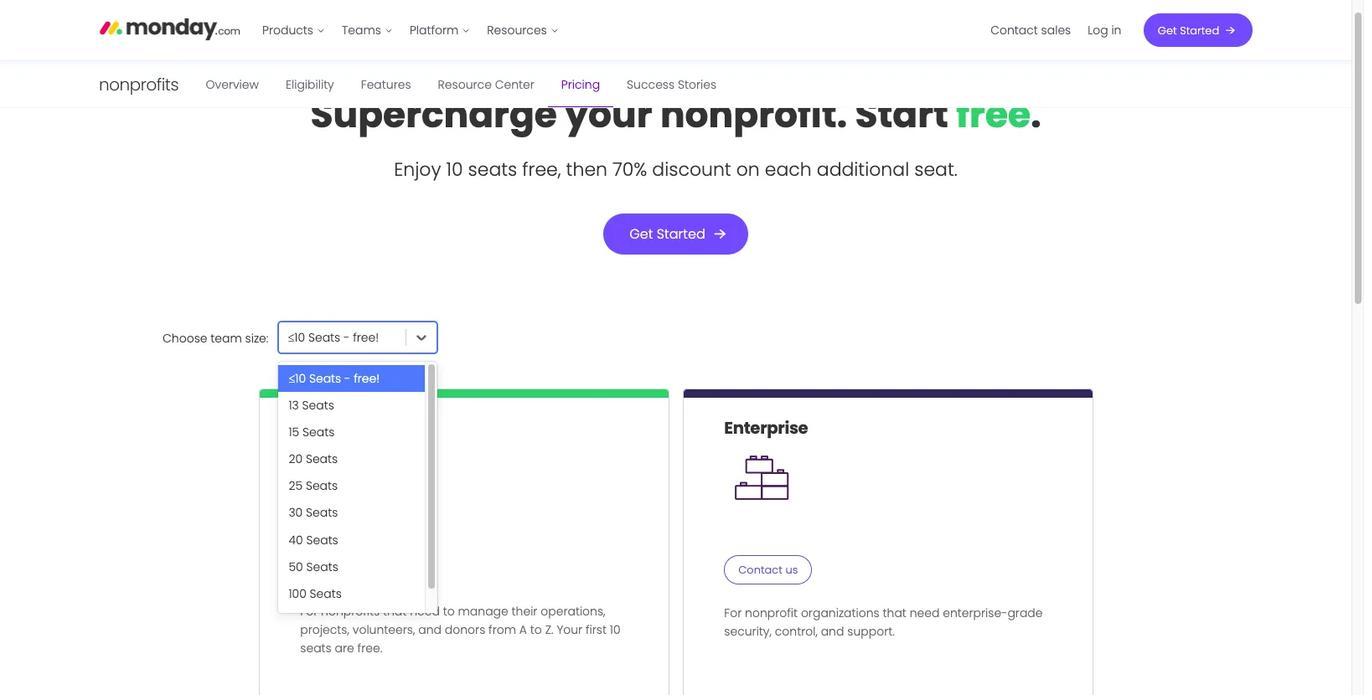 Task type: vqa. For each thing, say whether or not it's contained in the screenshot.
existing
no



Task type: describe. For each thing, give the bounding box(es) containing it.
.
[[1031, 89, 1042, 140]]

30 seats
[[289, 505, 338, 522]]

list containing contact sales
[[983, 0, 1130, 60]]

list containing products
[[254, 0, 567, 60]]

pricing
[[561, 76, 600, 93]]

0 vertical spatial ≤10
[[288, 329, 305, 346]]

on
[[737, 157, 760, 183]]

1 vertical spatial ≤10 seats - free!
[[289, 371, 380, 387]]

manage
[[458, 604, 509, 620]]

40
[[289, 532, 303, 549]]

seats down total
[[306, 532, 338, 549]]

security,
[[724, 624, 772, 640]]

projects,
[[300, 622, 349, 639]]

and inside for nonprofit organizations that need enterprise-grade security, control, and support.
[[821, 624, 844, 640]]

nonprofits
[[321, 604, 380, 620]]

organizations
[[801, 605, 880, 622]]

volunteers,
[[353, 622, 415, 639]]

additional
[[817, 157, 910, 183]]

control,
[[775, 624, 818, 640]]

stories
[[678, 76, 717, 93]]

seats up 13 seats
[[309, 371, 341, 387]]

1 horizontal spatial to
[[530, 622, 542, 639]]

choose
[[163, 330, 207, 347]]

success
[[627, 76, 675, 93]]

annually
[[331, 526, 378, 542]]

0 vertical spatial free!
[[353, 329, 379, 346]]

100
[[289, 586, 307, 602]]

a
[[520, 622, 527, 639]]

resources link
[[479, 17, 567, 44]]

try
[[326, 562, 342, 578]]

eligibility link
[[272, 61, 348, 107]]

that inside for nonprofit organizations that need enterprise-grade security, control, and support.
[[883, 605, 907, 622]]

are
[[335, 640, 354, 657]]

0 horizontal spatial started
[[657, 225, 706, 244]]

0 horizontal spatial to
[[443, 604, 455, 620]]

enterprise
[[724, 417, 808, 440]]

your
[[557, 622, 583, 639]]

0 vertical spatial seats
[[468, 157, 517, 183]]

supercharge your nonprofit. start free .
[[311, 89, 1042, 140]]

contact us button
[[724, 556, 813, 585]]

resources
[[487, 22, 547, 39]]

seats up billed
[[306, 505, 338, 522]]

13 seats
[[289, 397, 334, 414]]

enterprise-
[[943, 605, 1008, 622]]

0 vertical spatial -
[[344, 329, 350, 346]]

log in link
[[1080, 17, 1130, 44]]

log in
[[1088, 22, 1122, 39]]

teams
[[342, 22, 381, 39]]

get started for get started button in main element
[[1158, 22, 1220, 38]]

platform
[[410, 22, 459, 39]]

10 inside 'for nonprofits that need to manage their operations, projects, volunteers, and donors from a to z. your first 10 seats are free.'
[[610, 622, 621, 639]]

success stories
[[627, 76, 717, 93]]

enterprise region
[[684, 398, 1093, 696]]

operations,
[[541, 604, 606, 620]]

try for free button
[[300, 556, 409, 583]]

supercharge
[[311, 89, 557, 140]]

your
[[565, 89, 653, 140]]

200+ seats
[[289, 613, 353, 629]]

30
[[289, 505, 303, 522]]

seats up are
[[321, 613, 353, 629]]

need inside 'for nonprofits that need to manage their operations, projects, volunteers, and donors from a to z. your first 10 seats are free.'
[[410, 604, 440, 620]]

their
[[512, 604, 538, 620]]

overview
[[206, 76, 259, 93]]

nonprofit.
[[660, 89, 848, 140]]

size:
[[245, 330, 269, 347]]

teams link
[[334, 17, 401, 44]]

100 seats
[[289, 586, 342, 602]]

for for nonprofit
[[300, 604, 318, 620]]

main element
[[254, 0, 1253, 60]]

support.
[[848, 624, 895, 640]]

success stories link
[[614, 61, 730, 107]]

sales
[[1042, 22, 1071, 39]]

seats right 25
[[306, 478, 338, 495]]

donors
[[445, 622, 486, 639]]

start
[[855, 89, 949, 140]]

$0
[[300, 443, 344, 494]]

seats right 13
[[302, 397, 334, 414]]



Task type: locate. For each thing, give the bounding box(es) containing it.
10 right enjoy
[[446, 157, 463, 183]]

get started down enjoy 10 seats free, then 70% discount on each additional seat.
[[630, 225, 706, 244]]

seats right 20
[[306, 451, 338, 468]]

products link
[[254, 17, 334, 44]]

0 horizontal spatial for
[[300, 604, 318, 620]]

1 vertical spatial -
[[345, 371, 351, 387]]

seats down try
[[310, 586, 342, 602]]

for nonprofits that need to manage their operations, projects, volunteers, and donors from a to z. your first 10 seats are free.
[[300, 604, 621, 657]]

get started for left get started button
[[630, 225, 706, 244]]

1 horizontal spatial get started
[[1158, 22, 1220, 38]]

free!
[[353, 329, 379, 346], [354, 371, 380, 387]]

log
[[1088, 22, 1109, 39]]

1 horizontal spatial need
[[910, 605, 940, 622]]

1 horizontal spatial free
[[957, 89, 1031, 140]]

≤10 seats - free!
[[288, 329, 379, 346], [289, 371, 380, 387]]

≤10 right size:
[[288, 329, 305, 346]]

1 horizontal spatial get started button
[[1144, 13, 1253, 47]]

0 horizontal spatial get started
[[630, 225, 706, 244]]

that up support.
[[883, 605, 907, 622]]

get for get started button in main element
[[1158, 22, 1177, 38]]

seats
[[308, 329, 341, 346], [309, 371, 341, 387], [302, 397, 334, 414], [303, 424, 335, 441], [306, 451, 338, 468], [306, 478, 338, 495], [306, 505, 338, 522], [306, 532, 338, 549], [306, 559, 338, 576], [310, 586, 342, 602], [321, 613, 353, 629]]

get for left get started button
[[630, 225, 653, 244]]

seats left the "free,"
[[468, 157, 517, 183]]

enjoy 10 seats free, then 70% discount on each additional seat.
[[394, 157, 958, 183]]

1 vertical spatial contact
[[739, 562, 783, 578]]

25 seats
[[289, 478, 338, 495]]

0 horizontal spatial list
[[254, 0, 567, 60]]

1 vertical spatial 10
[[610, 622, 621, 639]]

1 vertical spatial get started
[[630, 225, 706, 244]]

70%
[[613, 157, 647, 183]]

get started right in in the top right of the page
[[1158, 22, 1220, 38]]

that up volunteers,
[[383, 604, 407, 620]]

contact sales button
[[983, 17, 1080, 44]]

0 vertical spatial 10
[[446, 157, 463, 183]]

resource
[[438, 76, 492, 93]]

seats right size:
[[308, 329, 341, 346]]

1 vertical spatial started
[[657, 225, 706, 244]]

0 horizontal spatial 10
[[446, 157, 463, 183]]

get inside main element
[[1158, 22, 1177, 38]]

contact inside 'button'
[[739, 562, 783, 578]]

1 vertical spatial free!
[[354, 371, 380, 387]]

1 vertical spatial free
[[362, 562, 383, 578]]

0 vertical spatial started
[[1180, 22, 1220, 38]]

free
[[957, 89, 1031, 140], [362, 562, 383, 578]]

free inside try for free button
[[362, 562, 383, 578]]

need inside for nonprofit organizations that need enterprise-grade security, control, and support.
[[910, 605, 940, 622]]

for nonprofit organizations that need enterprise-grade security, control, and support.
[[724, 605, 1043, 640]]

to right a
[[530, 622, 542, 639]]

need left enterprise-
[[910, 605, 940, 622]]

0 vertical spatial contact
[[991, 22, 1038, 39]]

0 horizontal spatial free
[[362, 562, 383, 578]]

seats right 50
[[306, 559, 338, 576]]

started down enjoy 10 seats free, then 70% discount on each additional seat.
[[657, 225, 706, 244]]

billed
[[300, 526, 328, 542]]

free up seat.
[[957, 89, 1031, 140]]

contact us - enterprise image
[[731, 448, 793, 507]]

1 vertical spatial ≤10
[[289, 371, 306, 387]]

from
[[489, 622, 516, 639]]

0 horizontal spatial seats
[[300, 640, 332, 657]]

25
[[289, 478, 303, 495]]

50 seats
[[289, 559, 338, 576]]

15 seats
[[289, 424, 335, 441]]

get started button
[[1144, 13, 1253, 47], [604, 214, 748, 255]]

year
[[352, 510, 379, 527]]

started inside main element
[[1180, 22, 1220, 38]]

15
[[289, 424, 299, 441]]

each
[[765, 157, 812, 183]]

1 horizontal spatial that
[[883, 605, 907, 622]]

monday.com logo image
[[99, 11, 241, 46]]

0
[[333, 510, 341, 527]]

and down "organizations"
[[821, 624, 844, 640]]

for for enterprise
[[724, 605, 742, 622]]

first
[[586, 622, 607, 639]]

0 vertical spatial free
[[957, 89, 1031, 140]]

get started button right in in the top right of the page
[[1144, 13, 1253, 47]]

≤10 up 13
[[289, 371, 306, 387]]

1 horizontal spatial get
[[1158, 22, 1177, 38]]

1 vertical spatial to
[[530, 622, 542, 639]]

0 vertical spatial get started
[[1158, 22, 1220, 38]]

resource center
[[438, 76, 535, 93]]

choose team size:
[[163, 330, 269, 347]]

started right in in the top right of the page
[[1180, 22, 1220, 38]]

-
[[344, 329, 350, 346], [345, 371, 351, 387]]

50
[[289, 559, 303, 576]]

get down 70%
[[630, 225, 653, 244]]

free.
[[358, 640, 382, 657]]

0 horizontal spatial that
[[383, 604, 407, 620]]

team
[[211, 330, 242, 347]]

1 vertical spatial get started button
[[604, 214, 748, 255]]

0 vertical spatial get
[[1158, 22, 1177, 38]]

features link
[[348, 61, 425, 107]]

10 right first
[[610, 622, 621, 639]]

/
[[344, 510, 349, 527]]

seats right the 15
[[303, 424, 335, 441]]

for
[[345, 562, 359, 578]]

eligibility
[[286, 76, 334, 93]]

for inside 'for nonprofits that need to manage their operations, projects, volunteers, and donors from a to z. your first 10 seats are free.'
[[300, 604, 318, 620]]

free,
[[522, 157, 561, 183]]

1 vertical spatial get
[[630, 225, 653, 244]]

nonprofit
[[300, 417, 378, 440]]

0 vertical spatial to
[[443, 604, 455, 620]]

nonprofit
[[745, 605, 798, 622]]

200+
[[289, 613, 318, 629]]

discount
[[652, 157, 732, 183]]

20 seats
[[289, 451, 338, 468]]

resource center link
[[425, 61, 548, 107]]

to up the 'donors'
[[443, 604, 455, 620]]

seats down projects,
[[300, 640, 332, 657]]

then
[[566, 157, 608, 183]]

1 horizontal spatial seats
[[468, 157, 517, 183]]

1 vertical spatial seats
[[300, 640, 332, 657]]

and left the 'donors'
[[418, 622, 442, 639]]

contact sales
[[991, 22, 1071, 39]]

20
[[289, 451, 303, 468]]

grade
[[1008, 605, 1043, 622]]

1 horizontal spatial and
[[821, 624, 844, 640]]

contact us
[[739, 562, 798, 578]]

get started inside main element
[[1158, 22, 1220, 38]]

to
[[443, 604, 455, 620], [530, 622, 542, 639]]

get started button inside main element
[[1144, 13, 1253, 47]]

for inside for nonprofit organizations that need enterprise-grade security, control, and support.
[[724, 605, 742, 622]]

center
[[495, 76, 535, 93]]

≤10
[[288, 329, 305, 346], [289, 371, 306, 387]]

list
[[254, 0, 567, 60], [983, 0, 1130, 60]]

platform link
[[401, 17, 479, 44]]

for up security,
[[724, 605, 742, 622]]

1 list from the left
[[254, 0, 567, 60]]

total
[[300, 510, 330, 527]]

need
[[410, 604, 440, 620], [910, 605, 940, 622]]

get
[[1158, 22, 1177, 38], [630, 225, 653, 244]]

for down the 100 seats
[[300, 604, 318, 620]]

0 horizontal spatial and
[[418, 622, 442, 639]]

contact left us
[[739, 562, 783, 578]]

40 seats
[[289, 532, 338, 549]]

us
[[786, 562, 798, 578]]

pricing link
[[548, 61, 614, 107]]

0 horizontal spatial contact
[[739, 562, 783, 578]]

and
[[418, 622, 442, 639], [821, 624, 844, 640]]

that inside 'for nonprofits that need to manage their operations, projects, volunteers, and donors from a to z. your first 10 seats are free.'
[[383, 604, 407, 620]]

1 horizontal spatial for
[[724, 605, 742, 622]]

that
[[383, 604, 407, 620], [883, 605, 907, 622]]

contact for contact us
[[739, 562, 783, 578]]

0 vertical spatial get started button
[[1144, 13, 1253, 47]]

z.
[[545, 622, 554, 639]]

contact for contact sales
[[991, 22, 1038, 39]]

1 horizontal spatial started
[[1180, 22, 1220, 38]]

get started
[[1158, 22, 1220, 38], [630, 225, 706, 244]]

total 0 / year billed annually
[[300, 510, 379, 542]]

contact
[[991, 22, 1038, 39], [739, 562, 783, 578]]

1 horizontal spatial list
[[983, 0, 1130, 60]]

seats
[[468, 157, 517, 183], [300, 640, 332, 657]]

monday.com for non-profit image
[[99, 61, 179, 108]]

0 vertical spatial ≤10 seats - free!
[[288, 329, 379, 346]]

1 horizontal spatial contact
[[991, 22, 1038, 39]]

and inside 'for nonprofits that need to manage their operations, projects, volunteers, and donors from a to z. your first 10 seats are free.'
[[418, 622, 442, 639]]

$0 region
[[259, 398, 668, 696]]

0 horizontal spatial need
[[410, 604, 440, 620]]

free right for
[[362, 562, 383, 578]]

try for free
[[326, 562, 383, 578]]

seats inside 'for nonprofits that need to manage their operations, projects, volunteers, and donors from a to z. your first 10 seats are free.'
[[300, 640, 332, 657]]

enjoy
[[394, 157, 441, 183]]

overview link
[[192, 61, 272, 107]]

contact inside button
[[991, 22, 1038, 39]]

0 horizontal spatial get
[[630, 225, 653, 244]]

2 list from the left
[[983, 0, 1130, 60]]

0 horizontal spatial get started button
[[604, 214, 748, 255]]

need up volunteers,
[[410, 604, 440, 620]]

get right in in the top right of the page
[[1158, 22, 1177, 38]]

get started button down enjoy 10 seats free, then 70% discount on each additional seat.
[[604, 214, 748, 255]]

seat.
[[915, 157, 958, 183]]

contact left sales
[[991, 22, 1038, 39]]

1 horizontal spatial 10
[[610, 622, 621, 639]]

features
[[361, 76, 411, 93]]

products
[[262, 22, 313, 39]]



